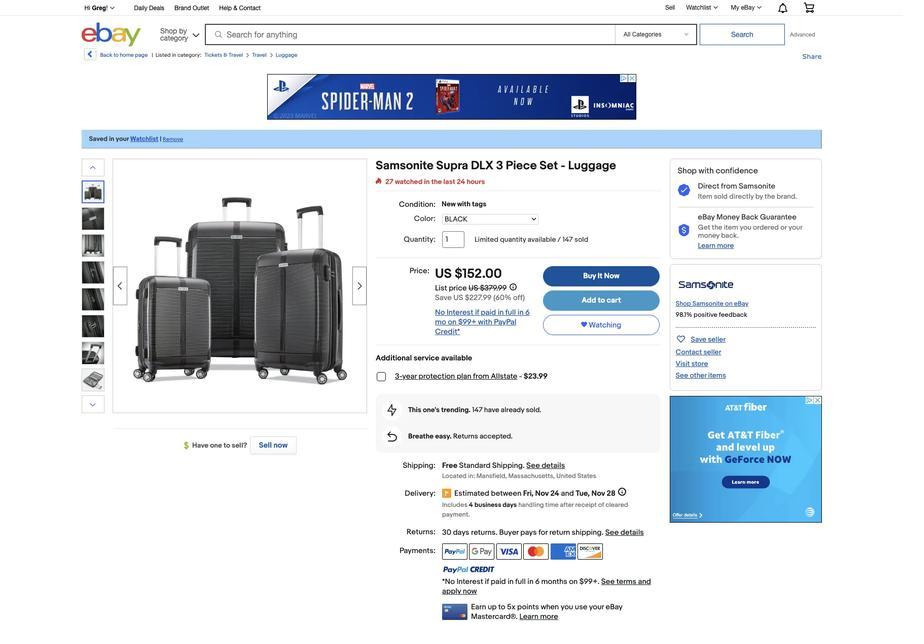 Task type: locate. For each thing, give the bounding box(es) containing it.
ebay inside earn up to 5x points when you use your ebay mastercard®.
[[606, 602, 622, 612]]

and right terms
[[638, 577, 651, 587]]

this
[[408, 406, 421, 414]]

have one to sell?
[[192, 441, 247, 450]]

shop up "listed"
[[160, 27, 177, 35]]

. up discover image
[[602, 528, 603, 537]]

interest for no
[[447, 308, 473, 317]]

luggage link
[[276, 52, 297, 58]]

1 vertical spatial save
[[691, 335, 706, 344]]

0 vertical spatial contact
[[239, 5, 261, 12]]

see details link up 'massachusetts,'
[[526, 461, 565, 470]]

1 vertical spatial seller
[[704, 348, 721, 356]]

sold right /
[[574, 235, 588, 244]]

now up the earn
[[463, 587, 477, 596]]

6 left months
[[535, 577, 540, 587]]

interest for *no
[[457, 577, 483, 587]]

full down off) at the top
[[505, 308, 516, 317]]

$99+.
[[579, 577, 599, 587]]

1 horizontal spatial save
[[691, 335, 706, 344]]

& right the tickets
[[223, 52, 227, 58]]

147 left have
[[472, 406, 483, 414]]

paid up up
[[491, 577, 506, 587]]

piece
[[506, 159, 537, 173]]

1 horizontal spatial 147
[[562, 235, 573, 244]]

luggage inside us $152.00 "main content"
[[568, 159, 616, 173]]

0 horizontal spatial more
[[540, 612, 558, 622]]

0 horizontal spatial with
[[457, 200, 471, 208]]

1 horizontal spatial your
[[589, 602, 604, 612]]

now
[[604, 271, 619, 281]]

147 right /
[[562, 235, 573, 244]]

with right $99+
[[478, 317, 492, 327]]

on up feedback
[[725, 300, 733, 308]]

my
[[731, 4, 739, 11]]

save
[[435, 293, 452, 303], [691, 335, 706, 344]]

pays
[[520, 528, 537, 537]]

details down cleared
[[620, 528, 644, 537]]

your right saved
[[116, 135, 129, 143]]

receipt
[[575, 501, 597, 509]]

of
[[598, 501, 604, 509]]

sold inside direct from samsonite item sold directly by the brand.
[[714, 192, 728, 201]]

0 horizontal spatial now
[[274, 441, 288, 450]]

1 vertical spatial sold
[[574, 235, 588, 244]]

1 horizontal spatial 6
[[535, 577, 540, 587]]

0 vertical spatial the
[[431, 177, 442, 186]]

ebay down terms
[[606, 602, 622, 612]]

learn more
[[519, 612, 558, 622]]

nov right fri,
[[535, 489, 549, 499]]

daily deals
[[134, 5, 164, 12]]

& for contact
[[234, 5, 237, 12]]

0 horizontal spatial your
[[116, 135, 129, 143]]

0 vertical spatial save
[[435, 293, 452, 303]]

1 horizontal spatial available
[[528, 235, 556, 244]]

additional
[[376, 353, 412, 363]]

*no interest if paid in full in 6 months on $99+.
[[442, 577, 601, 587]]

4
[[469, 501, 473, 509]]

other
[[690, 371, 707, 380]]

with details__icon image left this on the left of the page
[[387, 404, 397, 416]]

ebay inside ebay money back guarantee get the item you ordered or your money back. learn more
[[698, 212, 715, 222]]

1 horizontal spatial -
[[561, 159, 565, 173]]

1 horizontal spatial advertisement region
[[670, 396, 822, 523]]

0 vertical spatial 24
[[457, 177, 465, 186]]

shop for shop with confidence
[[678, 166, 697, 176]]

see left terms
[[601, 577, 615, 587]]

see terms and apply now
[[442, 577, 651, 596]]

. inside free standard shipping . see details located in: mansfield, massachusetts, united states
[[523, 461, 525, 470]]

from up the directly
[[721, 182, 737, 191]]

. left buyer
[[496, 528, 497, 537]]

now right sell?
[[274, 441, 288, 450]]

limited
[[475, 235, 498, 244]]

from right plan
[[473, 372, 489, 381]]

now
[[274, 441, 288, 450], [463, 587, 477, 596]]

on for no interest if paid in full in 6 mo on $99+ with paypal credit*
[[448, 317, 456, 327]]

use
[[575, 602, 587, 612]]

save inside us $152.00 "main content"
[[435, 293, 452, 303]]

to inside earn up to 5x points when you use your ebay mastercard®.
[[498, 602, 505, 612]]

paypal image
[[442, 543, 468, 560]]

with details__icon image left the breathe
[[387, 431, 397, 442]]

picture 25 of 48 image
[[82, 342, 104, 364]]

guarantee
[[760, 212, 797, 222]]

1 horizontal spatial if
[[485, 577, 489, 587]]

1 vertical spatial available
[[441, 353, 472, 363]]

no interest if paid in full in 6 mo on $99+ with paypal credit*
[[435, 308, 530, 337]]

0 vertical spatial sold
[[714, 192, 728, 201]]

money
[[698, 231, 720, 240]]

0 horizontal spatial see details link
[[526, 461, 565, 470]]

- left $23.99
[[519, 372, 522, 381]]

30 days returns . buyer pays for return shipping . see details
[[442, 528, 644, 537]]

0 vertical spatial luggage
[[276, 52, 297, 58]]

0 vertical spatial available
[[528, 235, 556, 244]]

0 horizontal spatial back
[[100, 52, 112, 58]]

1 vertical spatial watchlist link
[[130, 135, 158, 143]]

1 horizontal spatial watchlist link
[[681, 2, 722, 14]]

quantity
[[500, 235, 526, 244]]

us right list
[[453, 293, 463, 303]]

0 vertical spatial sell
[[665, 4, 675, 11]]

travel right the tickets
[[229, 52, 243, 58]]

1 vertical spatial sell
[[259, 441, 272, 450]]

back up ordered
[[741, 212, 758, 222]]

luggage
[[276, 52, 297, 58], [568, 159, 616, 173]]

seller down save seller
[[704, 348, 721, 356]]

shipping
[[572, 528, 602, 537]]

my ebay
[[731, 4, 755, 11]]

and up after
[[561, 489, 574, 499]]

1 vertical spatial back
[[741, 212, 758, 222]]

luggage right travel link at the left of the page
[[276, 52, 297, 58]]

from
[[721, 182, 737, 191], [473, 372, 489, 381]]

seller
[[708, 335, 726, 344], [704, 348, 721, 356]]

shop inside shop by category
[[160, 27, 177, 35]]

see terms and apply now link
[[442, 577, 651, 596]]

up
[[488, 602, 497, 612]]

& inside account navigation
[[234, 5, 237, 12]]

sell
[[665, 4, 675, 11], [259, 441, 272, 450]]

includes 4 business days
[[442, 501, 517, 509]]

paypal credit image
[[442, 566, 495, 574]]

1 vertical spatial now
[[463, 587, 477, 596]]

accepted.
[[480, 432, 513, 441]]

directly
[[729, 192, 754, 201]]

save up contact seller link
[[691, 335, 706, 344]]

terms
[[616, 577, 636, 587]]

more down back.
[[717, 241, 734, 250]]

paypal
[[494, 317, 516, 327]]

on right mo
[[448, 317, 456, 327]]

delivery alert flag image
[[442, 489, 454, 499]]

Quantity: text field
[[442, 231, 464, 248]]

0 vertical spatial if
[[475, 308, 479, 317]]

if
[[475, 308, 479, 317], [485, 577, 489, 587]]

your right the or
[[788, 223, 802, 232]]

1 horizontal spatial by
[[755, 192, 763, 201]]

nov
[[535, 489, 549, 499], [591, 489, 605, 499]]

full inside no interest if paid in full in 6 mo on $99+ with paypal credit*
[[505, 308, 516, 317]]

learn inside ebay money back guarantee get the item you ordered or your money back. learn more
[[698, 241, 716, 250]]

watchlist left remove button
[[130, 135, 158, 143]]

1 horizontal spatial from
[[721, 182, 737, 191]]

0 vertical spatial learn
[[698, 241, 716, 250]]

learn
[[698, 241, 716, 250], [519, 612, 538, 622]]

back
[[100, 52, 112, 58], [741, 212, 758, 222]]

0 horizontal spatial save
[[435, 293, 452, 303]]

seller inside contact seller visit store see other items
[[704, 348, 721, 356]]

0 vertical spatial watchlist
[[686, 4, 711, 11]]

None submit
[[700, 24, 785, 45]]

trending.
[[441, 406, 471, 414]]

ebay up get
[[698, 212, 715, 222]]

interest inside no interest if paid in full in 6 mo on $99+ with paypal credit*
[[447, 308, 473, 317]]

american express image
[[550, 543, 576, 560]]

now inside see terms and apply now
[[463, 587, 477, 596]]

shop left confidence
[[678, 166, 697, 176]]

1 vertical spatial 24
[[550, 489, 559, 499]]

24 right 'last'
[[457, 177, 465, 186]]

picture 24 of 48 image
[[82, 315, 104, 337]]

0 horizontal spatial sold
[[574, 235, 588, 244]]

0 vertical spatial back
[[100, 52, 112, 58]]

to left home
[[114, 52, 119, 58]]

1 horizontal spatial more
[[717, 241, 734, 250]]

(60%
[[493, 293, 511, 303]]

1 vertical spatial paid
[[491, 577, 506, 587]]

0 horizontal spatial -
[[519, 372, 522, 381]]

shop
[[160, 27, 177, 35], [678, 166, 697, 176], [676, 300, 691, 308]]

travel left luggage link
[[252, 52, 267, 58]]

by inside shop by category
[[179, 27, 187, 35]]

0 horizontal spatial you
[[561, 602, 573, 612]]

full up points
[[515, 577, 526, 587]]

my ebay link
[[725, 2, 766, 14]]

if inside no interest if paid in full in 6 mo on $99+ with paypal credit*
[[475, 308, 479, 317]]

. up 'massachusetts,'
[[523, 461, 525, 470]]

. for returns
[[496, 528, 497, 537]]

picture 26 of 48 image
[[82, 369, 104, 391]]

2 horizontal spatial samsonite
[[739, 182, 775, 191]]

0 horizontal spatial |
[[152, 52, 153, 58]]

shop for shop by category
[[160, 27, 177, 35]]

see up 'massachusetts,'
[[526, 461, 540, 470]]

buy
[[583, 271, 596, 281]]

with details__icon image for ebay money back guarantee
[[678, 224, 690, 237]]

seller up contact seller link
[[708, 335, 726, 344]]

1 vertical spatial |
[[160, 135, 161, 143]]

1 vertical spatial your
[[788, 223, 802, 232]]

98.1%
[[676, 311, 692, 319]]

your shopping cart image
[[803, 3, 815, 13]]

1 vertical spatial shop
[[678, 166, 697, 176]]

earn
[[471, 602, 486, 612]]

add
[[582, 296, 596, 305]]

the left 'last'
[[431, 177, 442, 186]]

if down $227.99
[[475, 308, 479, 317]]

watchlist right sell link
[[686, 4, 711, 11]]

google pay image
[[469, 543, 495, 560]]

0 horizontal spatial available
[[441, 353, 472, 363]]

page
[[135, 52, 148, 58]]

samsonite up the directly
[[739, 182, 775, 191]]

0 vertical spatial &
[[234, 5, 237, 12]]

back to home page link
[[83, 48, 148, 64]]

24 up time at the bottom of page
[[550, 489, 559, 499]]

watchlist link right sell link
[[681, 2, 722, 14]]

- right set
[[561, 159, 565, 173]]

the right get
[[712, 223, 722, 232]]

with details__icon image left item on the right of the page
[[678, 184, 690, 197]]

payment.
[[442, 511, 470, 519]]

returns
[[453, 432, 478, 441]]

0 vertical spatial interest
[[447, 308, 473, 317]]

samsonite supra dlx 3 piece set - luggage - picture 19 of 48 image
[[113, 159, 366, 413]]

or
[[780, 223, 787, 232]]

with up direct
[[699, 166, 714, 176]]

by inside direct from samsonite item sold directly by the brand.
[[755, 192, 763, 201]]

interest down the paypal credit image
[[457, 577, 483, 587]]

on inside no interest if paid in full in 6 mo on $99+ with paypal credit*
[[448, 317, 456, 327]]

sell?
[[232, 441, 247, 450]]

brand outlet
[[174, 5, 209, 12]]

contact up visit store link
[[676, 348, 702, 356]]

0 vertical spatial and
[[561, 489, 574, 499]]

limited quantity available / 147 sold
[[475, 235, 588, 244]]

0 vertical spatial full
[[505, 308, 516, 317]]

1 vertical spatial luggage
[[568, 159, 616, 173]]

to left '5x'
[[498, 602, 505, 612]]

2 horizontal spatial on
[[725, 300, 733, 308]]

learn right '5x'
[[519, 612, 538, 622]]

1 vertical spatial learn
[[519, 612, 538, 622]]

1 horizontal spatial you
[[740, 223, 751, 232]]

advertisement region
[[267, 74, 636, 120], [670, 396, 822, 523]]

in down off) at the top
[[518, 308, 524, 317]]

0 vertical spatial by
[[179, 27, 187, 35]]

save inside button
[[691, 335, 706, 344]]

earn up to 5x points when you use your ebay mastercard®.
[[471, 602, 622, 622]]

ebay
[[741, 4, 755, 11], [698, 212, 715, 222], [734, 300, 749, 308], [606, 602, 622, 612]]

0 horizontal spatial and
[[561, 489, 574, 499]]

0 vertical spatial from
[[721, 182, 737, 191]]

1 horizontal spatial travel
[[252, 52, 267, 58]]

available left /
[[528, 235, 556, 244]]

direct
[[698, 182, 719, 191]]

new
[[442, 200, 456, 208]]

| left remove button
[[160, 135, 161, 143]]

1 horizontal spatial contact
[[676, 348, 702, 356]]

0 vertical spatial you
[[740, 223, 751, 232]]

days down between
[[503, 501, 517, 509]]

with details__icon image left get
[[678, 224, 690, 237]]

more right points
[[540, 612, 558, 622]]

interest right 'no'
[[447, 308, 473, 317]]

details
[[542, 461, 565, 470], [620, 528, 644, 537]]

0 horizontal spatial by
[[179, 27, 187, 35]]

learn more link right '5x'
[[519, 612, 558, 622]]

30
[[442, 528, 451, 537]]

1 vertical spatial with
[[457, 200, 471, 208]]

1 vertical spatial -
[[519, 372, 522, 381]]

tickets & travel
[[204, 52, 243, 58]]

0 horizontal spatial &
[[223, 52, 227, 58]]

it
[[598, 271, 602, 281]]

on for *no interest if paid in full in 6 months on $99+.
[[569, 577, 578, 587]]

1 horizontal spatial nov
[[591, 489, 605, 499]]

see details link down cleared
[[605, 528, 644, 537]]

1 horizontal spatial with
[[478, 317, 492, 327]]

6 inside no interest if paid in full in 6 mo on $99+ with paypal credit*
[[525, 308, 530, 317]]

with details__icon image
[[678, 184, 690, 197], [678, 224, 690, 237], [387, 404, 397, 416], [387, 431, 397, 442]]

2 vertical spatial samsonite
[[692, 300, 724, 308]]

1 vertical spatial days
[[453, 528, 469, 537]]

0 vertical spatial samsonite
[[376, 159, 434, 173]]

1 horizontal spatial back
[[741, 212, 758, 222]]

147
[[562, 235, 573, 244], [472, 406, 483, 414]]

1 vertical spatial by
[[755, 192, 763, 201]]

if for *no
[[485, 577, 489, 587]]

paid inside no interest if paid in full in 6 mo on $99+ with paypal credit*
[[481, 308, 496, 317]]

1 horizontal spatial days
[[503, 501, 517, 509]]

us $152.00 main content
[[376, 159, 661, 622]]

hours
[[467, 177, 485, 186]]

1 horizontal spatial sell
[[665, 4, 675, 11]]

picture 22 of 48 image
[[82, 262, 104, 283]]

by right the directly
[[755, 192, 763, 201]]

1 horizontal spatial on
[[569, 577, 578, 587]]

1 horizontal spatial and
[[638, 577, 651, 587]]

learn down money
[[698, 241, 716, 250]]

you left use
[[561, 602, 573, 612]]

& for travel
[[223, 52, 227, 58]]

ebay right my
[[741, 4, 755, 11]]

2 vertical spatial your
[[589, 602, 604, 612]]

available for quantity
[[528, 235, 556, 244]]

contact
[[239, 5, 261, 12], [676, 348, 702, 356]]

details up united
[[542, 461, 565, 470]]

more inside us $152.00 "main content"
[[540, 612, 558, 622]]

deals
[[149, 5, 164, 12]]

your right use
[[589, 602, 604, 612]]

sell inside account navigation
[[665, 4, 675, 11]]

see down visit
[[676, 371, 688, 380]]

watchlist link left remove button
[[130, 135, 158, 143]]

luggage right set
[[568, 159, 616, 173]]

save up 'no'
[[435, 293, 452, 303]]

1 horizontal spatial |
[[160, 135, 161, 143]]

your
[[116, 135, 129, 143], [788, 223, 802, 232], [589, 602, 604, 612]]

paid for months
[[491, 577, 506, 587]]

new with tags
[[442, 200, 486, 208]]

watched
[[395, 177, 422, 186]]

1 vertical spatial more
[[540, 612, 558, 622]]

on left $99+. at bottom
[[569, 577, 578, 587]]

paid down save us $227.99 (60% off)
[[481, 308, 496, 317]]

with right new on the top of the page
[[457, 200, 471, 208]]

1 vertical spatial full
[[515, 577, 526, 587]]

if down the paypal credit image
[[485, 577, 489, 587]]

available up plan
[[441, 353, 472, 363]]

3-
[[395, 372, 402, 381]]

share
[[802, 52, 822, 60]]

by down brand
[[179, 27, 187, 35]]

saved in your watchlist | remove
[[89, 135, 183, 143]]

shop by category banner
[[79, 0, 822, 49]]

to left cart
[[598, 296, 605, 305]]

days right "30"
[[453, 528, 469, 537]]

the left the brand. in the top right of the page
[[765, 192, 775, 201]]

with
[[699, 166, 714, 176], [457, 200, 471, 208], [478, 317, 492, 327]]

nov up of
[[591, 489, 605, 499]]

1 vertical spatial watchlist
[[130, 135, 158, 143]]

watchlist inside account navigation
[[686, 4, 711, 11]]

0 vertical spatial shop
[[160, 27, 177, 35]]

0 horizontal spatial .
[[496, 528, 497, 537]]

6
[[525, 308, 530, 317], [535, 577, 540, 587]]

seller inside button
[[708, 335, 726, 344]]

& right help
[[234, 5, 237, 12]]

breathe
[[408, 432, 434, 441]]

with for shop
[[699, 166, 714, 176]]

shop up 98.1% on the right of page
[[676, 300, 691, 308]]

0 horizontal spatial luggage
[[276, 52, 297, 58]]

1 horizontal spatial watchlist
[[686, 4, 711, 11]]

back left home
[[100, 52, 112, 58]]

| left "listed"
[[152, 52, 153, 58]]



Task type: vqa. For each thing, say whether or not it's contained in the screenshot.
'SAMSONITE' within the DIRECT FROM SAMSONITE ITEM SOLD DIRECTLY BY THE BRAND.
yes



Task type: describe. For each thing, give the bounding box(es) containing it.
$379.99
[[480, 283, 507, 293]]

easy.
[[435, 432, 452, 441]]

- for luggage
[[561, 159, 565, 173]]

details inside free standard shipping . see details located in: mansfield, massachusetts, united states
[[542, 461, 565, 470]]

to right one
[[224, 441, 230, 450]]

mansfield,
[[476, 472, 507, 480]]

samsonite supra dlx 3 piece set - luggage
[[376, 159, 616, 173]]

your inside ebay money back guarantee get the item you ordered or your money back. learn more
[[788, 223, 802, 232]]

shipping
[[492, 461, 523, 470]]

2 horizontal spatial us
[[469, 283, 478, 293]]

confidence
[[716, 166, 758, 176]]

the inside ebay money back guarantee get the item you ordered or your money back. learn more
[[712, 223, 722, 232]]

states
[[577, 472, 596, 480]]

shop for shop samsonite on ebay
[[676, 300, 691, 308]]

0 horizontal spatial days
[[453, 528, 469, 537]]

1 vertical spatial advertisement region
[[670, 396, 822, 523]]

samsonite inside us $152.00 "main content"
[[376, 159, 434, 173]]

0 vertical spatial watchlist link
[[681, 2, 722, 14]]

- for $23.99
[[519, 372, 522, 381]]

samsonite inside direct from samsonite item sold directly by the brand.
[[739, 182, 775, 191]]

in right watched
[[424, 177, 430, 186]]

cart
[[607, 296, 621, 305]]

and inside see terms and apply now
[[638, 577, 651, 587]]

2 horizontal spatial .
[[602, 528, 603, 537]]

sold.
[[526, 406, 541, 414]]

between
[[491, 489, 521, 499]]

additional service available
[[376, 353, 472, 363]]

sell now
[[259, 441, 288, 450]]

in left months
[[527, 577, 533, 587]]

months
[[541, 577, 567, 587]]

the inside direct from samsonite item sold directly by the brand.
[[765, 192, 775, 201]]

visit
[[676, 359, 690, 368]]

6 for *no interest if paid in full in 6 months on $99+.
[[535, 577, 540, 587]]

service
[[414, 353, 439, 363]]

shop samsonite on ebay
[[676, 300, 749, 308]]

1 horizontal spatial learn more link
[[698, 241, 734, 250]]

returns
[[471, 528, 496, 537]]

master card image
[[523, 543, 549, 560]]

in right saved
[[109, 135, 114, 143]]

1 horizontal spatial 24
[[550, 489, 559, 499]]

greg
[[92, 5, 106, 12]]

0 horizontal spatial 147
[[472, 406, 483, 414]]

$23.99
[[524, 372, 548, 381]]

0 horizontal spatial 24
[[457, 177, 465, 186]]

dlx
[[471, 159, 493, 173]]

$99+
[[458, 317, 476, 327]]

0 horizontal spatial watchlist link
[[130, 135, 158, 143]]

to inside add to cart link
[[598, 296, 605, 305]]

0 vertical spatial days
[[503, 501, 517, 509]]

outlet
[[193, 5, 209, 12]]

ebay inside account navigation
[[741, 4, 755, 11]]

time
[[545, 501, 559, 509]]

you inside ebay money back guarantee get the item you ordered or your money back. learn more
[[740, 223, 751, 232]]

0 vertical spatial advertisement region
[[267, 74, 636, 120]]

27 watched in the last 24 hours
[[385, 177, 485, 186]]

picture 19 of 48 image
[[82, 182, 103, 202]]

one's
[[423, 406, 440, 414]]

*no
[[442, 577, 455, 587]]

daily deals link
[[134, 3, 164, 14]]

1 vertical spatial details
[[620, 528, 644, 537]]

available for service
[[441, 353, 472, 363]]

sold inside us $152.00 "main content"
[[574, 235, 588, 244]]

mo
[[435, 317, 446, 327]]

home
[[120, 52, 134, 58]]

already
[[501, 406, 524, 414]]

seller for save
[[708, 335, 726, 344]]

located
[[442, 472, 467, 480]]

ebay up feedback
[[734, 300, 749, 308]]

save for save seller
[[691, 335, 706, 344]]

with details__icon image for this one's trending.
[[387, 404, 397, 416]]

0 horizontal spatial watchlist
[[130, 135, 158, 143]]

condition:
[[399, 200, 436, 209]]

1 horizontal spatial us
[[453, 293, 463, 303]]

dollar sign image
[[184, 442, 192, 450]]

free standard shipping . see details located in: mansfield, massachusetts, united states
[[442, 461, 596, 480]]

with details__icon image for direct from samsonite
[[678, 184, 690, 197]]

0 vertical spatial see details link
[[526, 461, 565, 470]]

this one's trending. 147 have already sold.
[[408, 406, 541, 414]]

0 vertical spatial on
[[725, 300, 733, 308]]

business
[[475, 501, 501, 509]]

0 horizontal spatial us
[[435, 266, 452, 282]]

none submit inside shop by category banner
[[700, 24, 785, 45]]

if for no
[[475, 308, 479, 317]]

daily
[[134, 5, 147, 12]]

tickets
[[204, 52, 222, 58]]

back inside ebay money back guarantee get the item you ordered or your money back. learn more
[[741, 212, 758, 222]]

price
[[449, 283, 467, 293]]

ebay mastercard image
[[442, 604, 468, 620]]

delivery:
[[405, 489, 436, 499]]

account navigation
[[79, 0, 822, 16]]

visit store link
[[676, 359, 708, 368]]

picture 21 of 48 image
[[82, 235, 104, 257]]

6 for no interest if paid in full in 6 mo on $99+ with paypal credit*
[[525, 308, 530, 317]]

return
[[549, 528, 570, 537]]

0 vertical spatial 147
[[562, 235, 573, 244]]

list price us $379.99
[[435, 283, 507, 293]]

year
[[402, 372, 417, 381]]

sell now link
[[247, 437, 297, 454]]

standard
[[459, 461, 490, 470]]

estimated
[[454, 489, 489, 499]]

0 vertical spatial your
[[116, 135, 129, 143]]

with details__icon image for breathe easy.
[[387, 431, 397, 442]]

in right "listed"
[[172, 52, 176, 58]]

to inside back to home page link
[[114, 52, 119, 58]]

from inside us $152.00 "main content"
[[473, 372, 489, 381]]

your inside earn up to 5x points when you use your ebay mastercard®.
[[589, 602, 604, 612]]

see inside see terms and apply now
[[601, 577, 615, 587]]

watching button
[[543, 315, 660, 335]]

brand.
[[777, 192, 797, 201]]

$152.00
[[455, 266, 502, 282]]

picture 23 of 48 image
[[82, 288, 104, 310]]

Search for anything text field
[[206, 25, 613, 44]]

have
[[484, 406, 499, 414]]

paid for mo
[[481, 308, 496, 317]]

no interest if paid in full in 6 mo on $99+ with paypal credit* link
[[435, 308, 530, 337]]

1 vertical spatial see details link
[[605, 528, 644, 537]]

credit*
[[435, 327, 460, 337]]

see right shipping
[[605, 528, 619, 537]]

visa image
[[496, 543, 522, 560]]

listed
[[156, 52, 171, 58]]

discover image
[[577, 543, 603, 560]]

have
[[192, 441, 208, 450]]

with inside no interest if paid in full in 6 mo on $99+ with paypal credit*
[[478, 317, 492, 327]]

see inside free standard shipping . see details located in: mansfield, massachusetts, united states
[[526, 461, 540, 470]]

2 travel from the left
[[252, 52, 267, 58]]

mastercard®.
[[471, 612, 518, 622]]

item direct from brand image
[[676, 273, 736, 295]]

category:
[[177, 52, 201, 58]]

price:
[[409, 266, 429, 276]]

full for months
[[515, 577, 526, 587]]

fri,
[[523, 489, 533, 499]]

1 travel from the left
[[229, 52, 243, 58]]

2 nov from the left
[[591, 489, 605, 499]]

money
[[716, 212, 740, 222]]

save for save us $227.99 (60% off)
[[435, 293, 452, 303]]

massachusetts,
[[508, 472, 555, 480]]

back to home page
[[100, 52, 148, 58]]

seller for contact
[[704, 348, 721, 356]]

1 nov from the left
[[535, 489, 549, 499]]

1 vertical spatial learn more link
[[519, 612, 558, 622]]

estimated between fri, nov 24 and tue, nov 28
[[454, 489, 615, 499]]

save seller
[[691, 335, 726, 344]]

see other items link
[[676, 371, 726, 380]]

from inside direct from samsonite item sold directly by the brand.
[[721, 182, 737, 191]]

contact inside contact seller visit store see other items
[[676, 348, 702, 356]]

1 horizontal spatial samsonite
[[692, 300, 724, 308]]

buyer
[[499, 528, 519, 537]]

tickets & travel link
[[204, 52, 243, 58]]

handling time after receipt of cleared payment.
[[442, 501, 628, 519]]

learn inside us $152.00 "main content"
[[519, 612, 538, 622]]

full for mo
[[505, 308, 516, 317]]

see inside contact seller visit store see other items
[[676, 371, 688, 380]]

color
[[414, 214, 433, 224]]

0 vertical spatial now
[[274, 441, 288, 450]]

supra
[[436, 159, 468, 173]]

28
[[607, 489, 615, 499]]

in:
[[468, 472, 475, 480]]

sell for sell now
[[259, 441, 272, 450]]

3-year protection plan from allstate - $23.99
[[395, 372, 548, 381]]

sell for sell
[[665, 4, 675, 11]]

quantity:
[[404, 235, 436, 244]]

. for shipping
[[523, 461, 525, 470]]

3
[[496, 159, 503, 173]]

in down (60%
[[498, 308, 504, 317]]

shop by category button
[[156, 23, 201, 44]]

when
[[541, 602, 559, 612]]

the inside us $152.00 "main content"
[[431, 177, 442, 186]]

contact inside account navigation
[[239, 5, 261, 12]]

you inside earn up to 5x points when you use your ebay mastercard®.
[[561, 602, 573, 612]]

picture 20 of 48 image
[[82, 208, 104, 230]]

ordered
[[753, 223, 779, 232]]

list
[[435, 283, 447, 293]]

in up '5x'
[[508, 577, 514, 587]]

share button
[[802, 52, 822, 61]]

after
[[560, 501, 574, 509]]

with for new
[[457, 200, 471, 208]]

more inside ebay money back guarantee get the item you ordered or your money back. learn more
[[717, 241, 734, 250]]

category
[[160, 34, 188, 42]]

contact seller visit store see other items
[[676, 348, 726, 380]]



